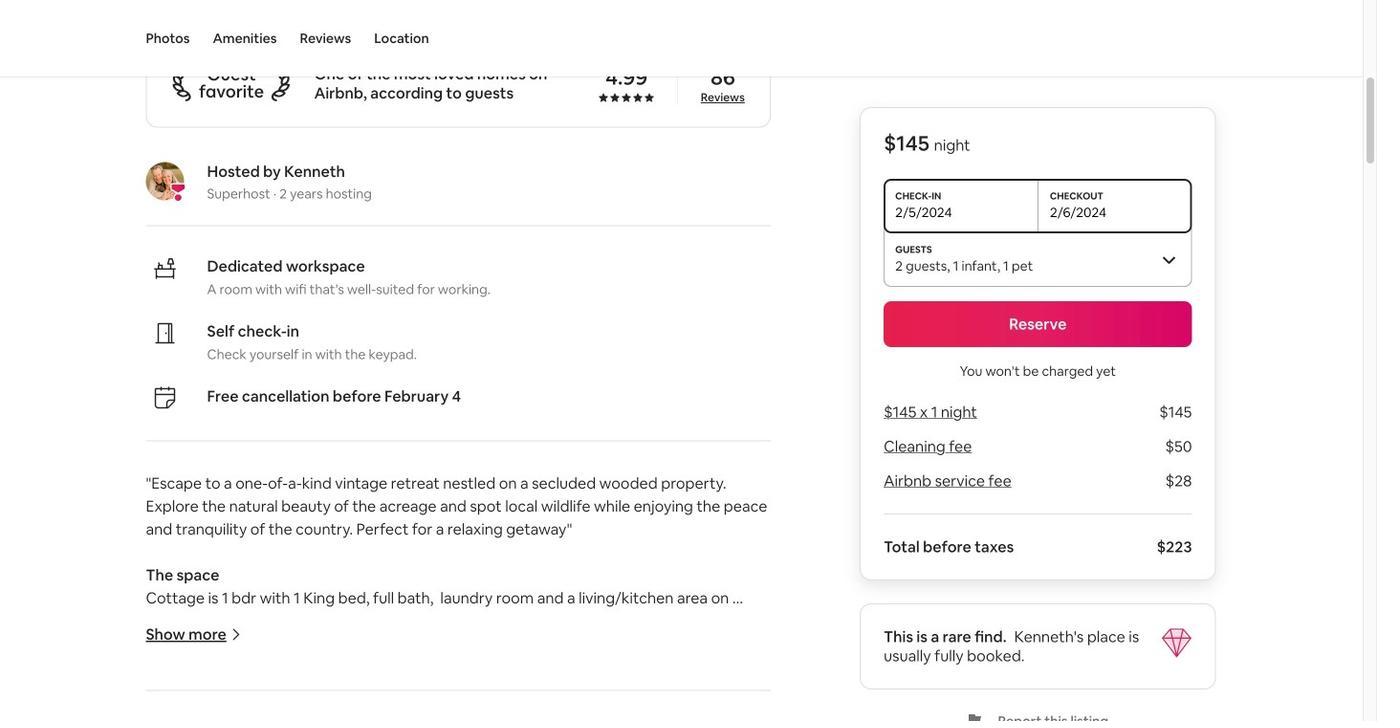 Task type: vqa. For each thing, say whether or not it's contained in the screenshot.
Lake
no



Task type: describe. For each thing, give the bounding box(es) containing it.
host profile picture image
[[146, 162, 184, 200]]



